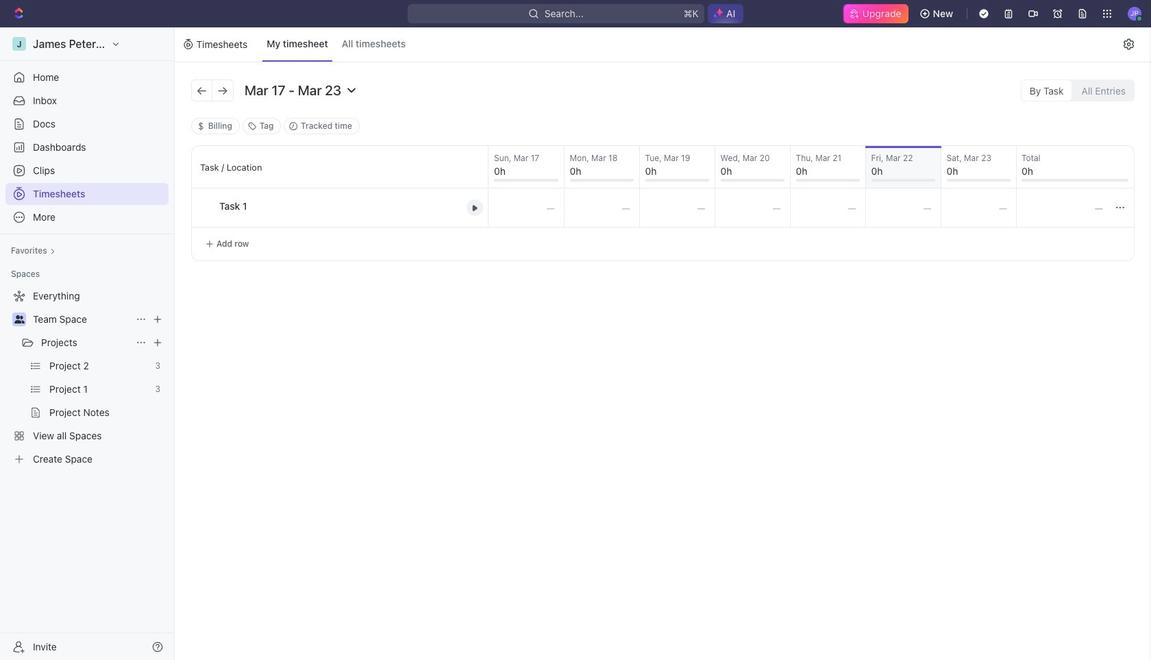 Task type: vqa. For each thing, say whether or not it's contained in the screenshot.
James Peterson's Workspace, , element
yes



Task type: describe. For each thing, give the bounding box(es) containing it.
james peterson's workspace, , element
[[12, 37, 26, 51]]

1 — text field from the left
[[565, 189, 639, 227]]

user group image
[[14, 315, 24, 324]]

2 — text field from the left
[[715, 189, 790, 227]]

sidebar navigation
[[0, 27, 178, 660]]



Task type: locate. For each thing, give the bounding box(es) containing it.
3 — text field from the left
[[866, 189, 941, 227]]

tree
[[5, 285, 169, 470]]

4 — text field from the left
[[942, 189, 1017, 227]]

— text field
[[489, 189, 564, 227], [715, 189, 790, 227], [866, 189, 941, 227], [942, 189, 1017, 227]]

2 — text field from the left
[[640, 189, 715, 227]]

— text field
[[565, 189, 639, 227], [640, 189, 715, 227], [791, 189, 865, 227], [1017, 189, 1113, 227]]

tree inside sidebar navigation
[[5, 285, 169, 470]]

1 — text field from the left
[[489, 189, 564, 227]]

4 — text field from the left
[[1017, 189, 1113, 227]]

3 — text field from the left
[[791, 189, 865, 227]]



